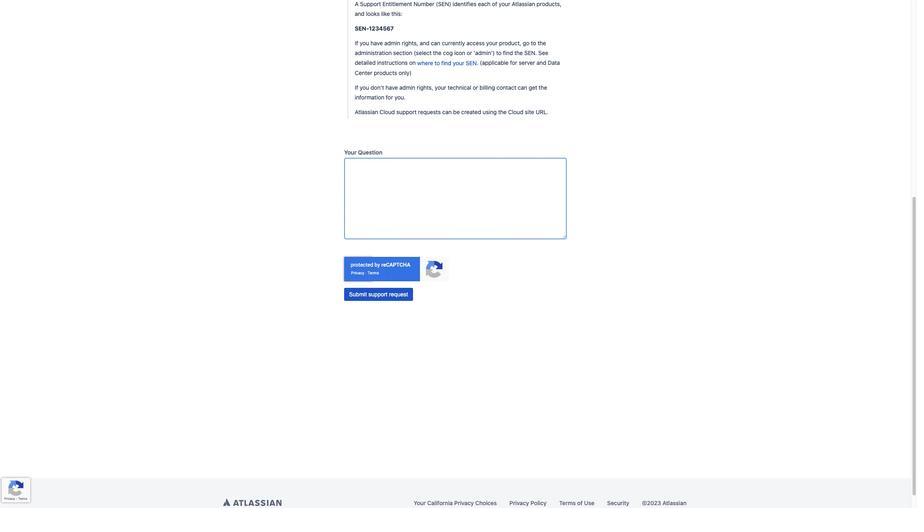 Task type: locate. For each thing, give the bounding box(es) containing it.
to right go
[[531, 40, 536, 47]]

0 vertical spatial support
[[397, 109, 417, 116]]

1 horizontal spatial cloud
[[508, 109, 524, 116]]

cloud left site
[[508, 109, 524, 116]]

for left you.
[[386, 94, 393, 101]]

support inside "button"
[[369, 291, 388, 298]]

you.
[[395, 94, 406, 101]]

privacy policy
[[510, 500, 547, 507]]

1 horizontal spatial find
[[503, 49, 513, 56]]

security link
[[608, 500, 630, 507]]

requests
[[418, 109, 441, 116]]

of
[[492, 0, 498, 7], [578, 500, 583, 507]]

to
[[531, 40, 536, 47], [497, 49, 502, 56], [435, 60, 440, 67]]

submit
[[349, 291, 367, 298]]

atlassian right '2023'
[[663, 500, 687, 507]]

have up administration on the left of page
[[371, 40, 383, 47]]

sen. up server
[[525, 49, 537, 56]]

0 vertical spatial for
[[510, 59, 518, 66]]

the down go
[[515, 49, 523, 56]]

atlassian
[[512, 0, 535, 7], [355, 109, 378, 116], [663, 500, 687, 507]]

2 you from the top
[[360, 84, 369, 91]]

privacy left policy
[[510, 500, 529, 507]]

your california privacy choices
[[414, 500, 497, 507]]

policy
[[531, 500, 547, 507]]

support down you.
[[397, 109, 417, 116]]

sen-1234567
[[355, 25, 394, 32]]

only)
[[399, 69, 412, 76]]

1 horizontal spatial have
[[386, 84, 398, 91]]

1 vertical spatial of
[[578, 500, 583, 507]]

admin inside if you have admin rights, and can currently access your product, go to the administration section (select the cog icon or 'admin') to find the sen. see detailed instructions on
[[385, 40, 401, 47]]

0 vertical spatial admin
[[385, 40, 401, 47]]

can left be
[[443, 109, 452, 116]]

can
[[431, 40, 441, 47], [518, 84, 528, 91], [443, 109, 452, 116]]

0 horizontal spatial can
[[431, 40, 441, 47]]

and down a
[[355, 10, 365, 17]]

server
[[519, 59, 535, 66]]

question
[[358, 149, 383, 156]]

1 vertical spatial your
[[414, 500, 426, 507]]

atlassian logo image
[[223, 499, 282, 506]]

1 horizontal spatial for
[[510, 59, 518, 66]]

1 horizontal spatial and
[[420, 40, 430, 47]]

0 horizontal spatial to
[[435, 60, 440, 67]]

of left use in the right of the page
[[578, 500, 583, 507]]

use
[[584, 500, 595, 507]]

you up administration on the left of page
[[360, 40, 369, 47]]

cloud down you.
[[380, 109, 395, 116]]

0 vertical spatial atlassian
[[512, 0, 535, 7]]

if inside if you don't have admin rights, your technical or billing contact can get the information for you.
[[355, 84, 358, 91]]

0 horizontal spatial of
[[492, 0, 498, 7]]

your california privacy choices link
[[414, 500, 497, 507]]

where to find your sen.
[[417, 60, 479, 67]]

this:
[[392, 10, 403, 17]]

or
[[467, 49, 472, 56], [473, 84, 478, 91]]

2 vertical spatial can
[[443, 109, 452, 116]]

atlassian down "information"
[[355, 109, 378, 116]]

1 vertical spatial admin
[[400, 84, 416, 91]]

you
[[360, 40, 369, 47], [360, 84, 369, 91]]

rights, inside if you don't have admin rights, your technical or billing contact can get the information for you.
[[417, 84, 434, 91]]

2 vertical spatial to
[[435, 60, 440, 67]]

and up (select
[[420, 40, 430, 47]]

support
[[360, 0, 381, 7]]

2 if from the top
[[355, 84, 358, 91]]

you inside if you have admin rights, and can currently access your product, go to the administration section (select the cog icon or 'admin') to find the sen. see detailed instructions on
[[360, 40, 369, 47]]

2023 atlassian
[[647, 500, 687, 507]]

0 horizontal spatial and
[[355, 10, 365, 17]]

1 cloud from the left
[[380, 109, 395, 116]]

1 if from the top
[[355, 40, 358, 47]]

1 vertical spatial if
[[355, 84, 358, 91]]

you for don't
[[360, 84, 369, 91]]

and
[[355, 10, 365, 17], [420, 40, 430, 47], [537, 59, 547, 66]]

security
[[608, 500, 630, 507]]

2 vertical spatial atlassian
[[663, 500, 687, 507]]

0 vertical spatial can
[[431, 40, 441, 47]]

1 vertical spatial and
[[420, 40, 430, 47]]

find inside if you have admin rights, and can currently access your product, go to the administration section (select the cog icon or 'admin') to find the sen. see detailed instructions on
[[503, 49, 513, 56]]

0 vertical spatial have
[[371, 40, 383, 47]]

of right each
[[492, 0, 498, 7]]

terms
[[560, 500, 576, 507]]

your down icon
[[453, 60, 465, 67]]

1 vertical spatial support
[[369, 291, 388, 298]]

the up see
[[538, 40, 546, 47]]

1 horizontal spatial sen.
[[525, 49, 537, 56]]

find
[[503, 49, 513, 56], [442, 60, 452, 67]]

rights, inside if you have admin rights, and can currently access your product, go to the administration section (select the cog icon or 'admin') to find the sen. see detailed instructions on
[[402, 40, 418, 47]]

where
[[417, 60, 433, 67]]

1 vertical spatial can
[[518, 84, 528, 91]]

you inside if you don't have admin rights, your technical or billing contact can get the information for you.
[[360, 84, 369, 91]]

0 horizontal spatial have
[[371, 40, 383, 47]]

(select
[[414, 49, 432, 56]]

of inside a support entitlement number (sen) identifies each of your atlassian products, and looks like this:
[[492, 0, 498, 7]]

0 vertical spatial rights,
[[402, 40, 418, 47]]

1 you from the top
[[360, 40, 369, 47]]

sen. down 'admin')
[[466, 60, 479, 67]]

2 privacy from the left
[[510, 500, 529, 507]]

admin up you.
[[400, 84, 416, 91]]

products,
[[537, 0, 562, 7]]

1 vertical spatial atlassian
[[355, 109, 378, 116]]

for
[[510, 59, 518, 66], [386, 94, 393, 101]]

1 vertical spatial rights,
[[417, 84, 434, 91]]

entitlement
[[383, 0, 412, 7]]

for left server
[[510, 59, 518, 66]]

1 horizontal spatial privacy
[[510, 500, 529, 507]]

(applicable
[[480, 59, 509, 66]]

your left technical
[[435, 84, 447, 91]]

1 horizontal spatial your
[[414, 500, 426, 507]]

the inside if you don't have admin rights, your technical or billing contact can get the information for you.
[[539, 84, 547, 91]]

number
[[414, 0, 435, 7]]

0 vertical spatial you
[[360, 40, 369, 47]]

have up you.
[[386, 84, 398, 91]]

have
[[371, 40, 383, 47], [386, 84, 398, 91]]

can up (select
[[431, 40, 441, 47]]

you up "information"
[[360, 84, 369, 91]]

0 vertical spatial of
[[492, 0, 498, 7]]

admin
[[385, 40, 401, 47], [400, 84, 416, 91]]

your left california on the left bottom of the page
[[414, 500, 426, 507]]

url.
[[536, 109, 549, 116]]

0 vertical spatial find
[[503, 49, 513, 56]]

have inside if you have admin rights, and can currently access your product, go to the administration section (select the cog icon or 'admin') to find the sen. see detailed instructions on
[[371, 40, 383, 47]]

section
[[394, 49, 413, 56]]

or inside if you don't have admin rights, your technical or billing contact can get the information for you.
[[473, 84, 478, 91]]

if you have admin rights, and can currently access your product, go to the administration section (select the cog icon or 'admin') to find the sen. see detailed instructions on
[[355, 40, 549, 66]]

or left 'billing' at the right top of the page
[[473, 84, 478, 91]]

0 horizontal spatial cloud
[[380, 109, 395, 116]]

submit support request button
[[344, 288, 413, 301]]

if down center in the left top of the page
[[355, 84, 358, 91]]

icon
[[455, 49, 466, 56]]

your for your question
[[344, 149, 357, 156]]

0 horizontal spatial or
[[467, 49, 472, 56]]

0 horizontal spatial support
[[369, 291, 388, 298]]

rights,
[[402, 40, 418, 47], [417, 84, 434, 91]]

your right each
[[499, 0, 511, 7]]

sen.
[[525, 49, 537, 56], [466, 60, 479, 67]]

where to find your sen. link
[[417, 58, 479, 68]]

information
[[355, 94, 385, 101]]

if for if you have admin rights, and can currently access your product, go to the administration section (select the cog icon or 'admin') to find the sen. see detailed instructions on
[[355, 40, 358, 47]]

1 vertical spatial or
[[473, 84, 478, 91]]

0 horizontal spatial find
[[442, 60, 452, 67]]

the right the get
[[539, 84, 547, 91]]

1 vertical spatial find
[[442, 60, 452, 67]]

if down sen-
[[355, 40, 358, 47]]

and inside if you have admin rights, and can currently access your product, go to the administration section (select the cog icon or 'admin') to find the sen. see detailed instructions on
[[420, 40, 430, 47]]

1 vertical spatial you
[[360, 84, 369, 91]]

support
[[397, 109, 417, 116], [369, 291, 388, 298]]

if inside if you have admin rights, and can currently access your product, go to the administration section (select the cog icon or 'admin') to find the sen. see detailed instructions on
[[355, 40, 358, 47]]

0 vertical spatial or
[[467, 49, 472, 56]]

go
[[523, 40, 530, 47]]

(sen)
[[436, 0, 451, 7]]

0 vertical spatial and
[[355, 10, 365, 17]]

to right where
[[435, 60, 440, 67]]

to up (applicable
[[497, 49, 502, 56]]

your up 'admin')
[[487, 40, 498, 47]]

0 horizontal spatial sen.
[[466, 60, 479, 67]]

your inside a support entitlement number (sen) identifies each of your atlassian products, and looks like this:
[[499, 0, 511, 7]]

cloud
[[380, 109, 395, 116], [508, 109, 524, 116]]

privacy left choices
[[454, 500, 474, 507]]

2 horizontal spatial and
[[537, 59, 547, 66]]

can left the get
[[518, 84, 528, 91]]

1 horizontal spatial can
[[443, 109, 452, 116]]

2 horizontal spatial to
[[531, 40, 536, 47]]

looks
[[366, 10, 380, 17]]

2 vertical spatial and
[[537, 59, 547, 66]]

1 horizontal spatial or
[[473, 84, 478, 91]]

privacy
[[454, 500, 474, 507], [510, 500, 529, 507]]

admin up section
[[385, 40, 401, 47]]

and down see
[[537, 59, 547, 66]]

2 horizontal spatial can
[[518, 84, 528, 91]]

contact
[[497, 84, 517, 91]]

if
[[355, 40, 358, 47], [355, 84, 358, 91]]

your
[[499, 0, 511, 7], [487, 40, 498, 47], [453, 60, 465, 67], [435, 84, 447, 91]]

0 vertical spatial sen.
[[525, 49, 537, 56]]

1 vertical spatial have
[[386, 84, 398, 91]]

atlassian left products,
[[512, 0, 535, 7]]

rights, down where
[[417, 84, 434, 91]]

your inside if you don't have admin rights, your technical or billing contact can get the information for you.
[[435, 84, 447, 91]]

'admin')
[[474, 49, 495, 56]]

your
[[344, 149, 357, 156], [414, 500, 426, 507]]

0 horizontal spatial privacy
[[454, 500, 474, 507]]

0 vertical spatial your
[[344, 149, 357, 156]]

1 horizontal spatial atlassian
[[512, 0, 535, 7]]

rights, up section
[[402, 40, 418, 47]]

0 vertical spatial if
[[355, 40, 358, 47]]

find down cog
[[442, 60, 452, 67]]

1 horizontal spatial to
[[497, 49, 502, 56]]

atlassian inside a support entitlement number (sen) identifies each of your atlassian products, and looks like this:
[[512, 0, 535, 7]]

or right icon
[[467, 49, 472, 56]]

you for have
[[360, 40, 369, 47]]

your left question at the left top
[[344, 149, 357, 156]]

0 horizontal spatial for
[[386, 94, 393, 101]]

if for if you don't have admin rights, your technical or billing contact can get the information for you.
[[355, 84, 358, 91]]

and inside a support entitlement number (sen) identifies each of your atlassian products, and looks like this:
[[355, 10, 365, 17]]

site
[[525, 109, 535, 116]]

0 horizontal spatial your
[[344, 149, 357, 156]]

1 vertical spatial for
[[386, 94, 393, 101]]

find down 'product,'
[[503, 49, 513, 56]]

the
[[538, 40, 546, 47], [433, 49, 442, 56], [515, 49, 523, 56], [539, 84, 547, 91], [498, 109, 507, 116]]

support right submit
[[369, 291, 388, 298]]



Task type: vqa. For each thing, say whether or not it's contained in the screenshot.
types
no



Task type: describe. For each thing, give the bounding box(es) containing it.
if you don't have admin rights, your technical or billing contact can get the information for you.
[[355, 84, 547, 101]]

instructions
[[377, 59, 408, 66]]

2 cloud from the left
[[508, 109, 524, 116]]

can inside if you have admin rights, and can currently access your product, go to the administration section (select the cog icon or 'admin') to find the sen. see detailed instructions on
[[431, 40, 441, 47]]

request
[[389, 291, 408, 298]]

terms of use
[[560, 500, 595, 507]]

each
[[478, 0, 491, 7]]

center
[[355, 69, 373, 76]]

the right using
[[498, 109, 507, 116]]

product,
[[500, 40, 522, 47]]

like
[[381, 10, 390, 17]]

0 horizontal spatial atlassian
[[355, 109, 378, 116]]

products
[[374, 69, 397, 76]]

a support entitlement number (sen) identifies each of your atlassian products, and looks like this:
[[355, 0, 562, 17]]

can inside if you don't have admin rights, your technical or billing contact can get the information for you.
[[518, 84, 528, 91]]

for inside (applicable for server and data center products only)
[[510, 59, 518, 66]]

data
[[548, 59, 560, 66]]

1234567
[[369, 25, 394, 32]]

using
[[483, 109, 497, 116]]

1 privacy from the left
[[454, 500, 474, 507]]

have inside if you don't have admin rights, your technical or billing contact can get the information for you.
[[386, 84, 398, 91]]

privacy policy link
[[510, 500, 547, 507]]

1 horizontal spatial support
[[397, 109, 417, 116]]

your inside if you have admin rights, and can currently access your product, go to the administration section (select the cog icon or 'admin') to find the sen. see detailed instructions on
[[487, 40, 498, 47]]

access
[[467, 40, 485, 47]]

2023
[[647, 500, 661, 507]]

sen-
[[355, 25, 369, 32]]

1 vertical spatial to
[[497, 49, 502, 56]]

sen. inside if you have admin rights, and can currently access your product, go to the administration section (select the cog icon or 'admin') to find the sen. see detailed instructions on
[[525, 49, 537, 56]]

on
[[409, 59, 416, 66]]

your for your california privacy choices
[[414, 500, 426, 507]]

a
[[355, 0, 359, 7]]

2 horizontal spatial atlassian
[[663, 500, 687, 507]]

terms of use link
[[560, 500, 595, 507]]

detailed
[[355, 59, 376, 66]]

the left cog
[[433, 49, 442, 56]]

atlassian cloud support requests can be created using the cloud site url.
[[355, 109, 549, 116]]

choices
[[476, 500, 497, 507]]

get
[[529, 84, 538, 91]]

currently
[[442, 40, 465, 47]]

identifies
[[453, 0, 477, 7]]

(applicable for server and data center products only)
[[355, 59, 560, 76]]

technical
[[448, 84, 472, 91]]

cog
[[443, 49, 453, 56]]

1 vertical spatial sen.
[[466, 60, 479, 67]]

submit support request
[[349, 291, 408, 298]]

Your Question text field
[[344, 158, 567, 240]]

your question
[[344, 149, 383, 156]]

and inside (applicable for server and data center products only)
[[537, 59, 547, 66]]

be
[[453, 109, 460, 116]]

california
[[428, 500, 453, 507]]

or inside if you have admin rights, and can currently access your product, go to the administration section (select the cog icon or 'admin') to find the sen. see detailed instructions on
[[467, 49, 472, 56]]

created
[[462, 109, 481, 116]]

billing
[[480, 84, 495, 91]]

don't
[[371, 84, 384, 91]]

see
[[539, 49, 549, 56]]

1 horizontal spatial of
[[578, 500, 583, 507]]

administration
[[355, 49, 392, 56]]

0 vertical spatial to
[[531, 40, 536, 47]]

for inside if you don't have admin rights, your technical or billing contact can get the information for you.
[[386, 94, 393, 101]]

admin inside if you don't have admin rights, your technical or billing contact can get the information for you.
[[400, 84, 416, 91]]



